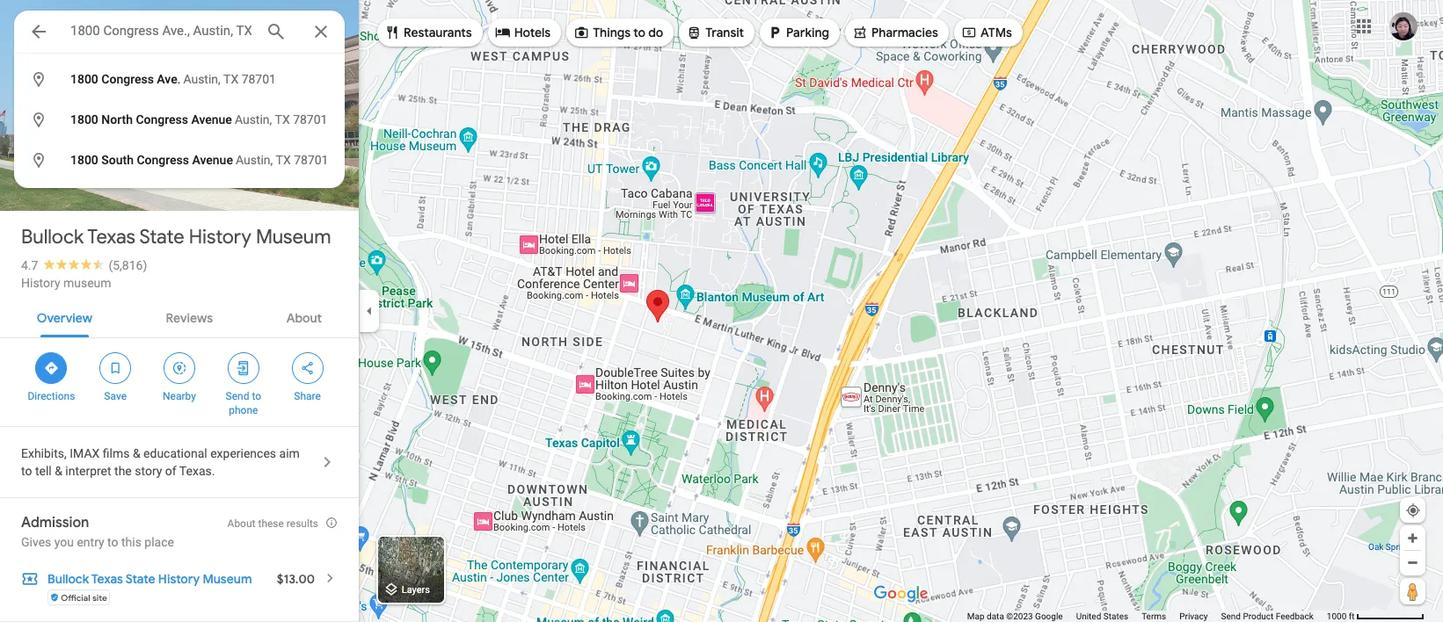 Task type: describe. For each thing, give the bounding box(es) containing it.
share
[[294, 390, 321, 403]]

1800 north congress avenue
[[70, 113, 232, 127]]

send product feedback button
[[1221, 611, 1314, 623]]

interpret
[[65, 464, 111, 478]]

1000 ft button
[[1327, 612, 1425, 622]]

directions
[[28, 390, 75, 403]]

austin , tx for 1800 south congress avenue
[[236, 153, 291, 167]]

data
[[987, 612, 1004, 622]]

admission
[[21, 514, 89, 532]]


[[852, 22, 868, 42]]

save
[[104, 390, 127, 403]]


[[573, 22, 589, 42]]

send product feedback
[[1221, 612, 1314, 622]]

imax
[[70, 447, 100, 461]]

layers
[[402, 585, 430, 597]]

ave
[[157, 72, 177, 86]]


[[300, 359, 315, 378]]

united states
[[1076, 612, 1128, 622]]

 parking
[[767, 22, 829, 42]]

these
[[258, 518, 284, 530]]

south
[[101, 153, 134, 167]]

congress for south
[[137, 153, 189, 167]]

78701 for 1800 south congress avenue
[[294, 153, 328, 167]]

none search field inside google maps 'element'
[[14, 11, 345, 188]]

1800 for 1800 north congress avenue
[[70, 113, 98, 127]]

$13.00
[[277, 572, 315, 587]]

ft
[[1349, 612, 1355, 622]]

zoom out image
[[1406, 557, 1419, 570]]

to left 'this'
[[107, 536, 118, 550]]

5,816 reviews element
[[109, 259, 147, 273]]

product
[[1243, 612, 1274, 622]]

tell
[[35, 464, 52, 478]]

 button
[[14, 11, 63, 56]]

reviews button
[[152, 295, 227, 338]]


[[495, 22, 511, 42]]

place
[[145, 536, 174, 550]]

exhibits, imax films & educational experiences aim to tell & interpret the story of texas.
[[21, 447, 300, 478]]

2 vertical spatial history
[[158, 572, 200, 587]]

3  cell from the top
[[14, 146, 333, 175]]


[[961, 22, 977, 42]]

suggestions grid
[[14, 53, 345, 188]]

©2023
[[1006, 612, 1033, 622]]

1000 ft
[[1327, 612, 1355, 622]]

texas.
[[179, 464, 215, 478]]

about these results
[[227, 518, 318, 530]]

0 vertical spatial tx
[[223, 72, 238, 86]]

do
[[648, 25, 663, 40]]


[[235, 359, 251, 378]]

to inside exhibits, imax films & educational experiences aim to tell & interpret the story of texas.
[[21, 464, 32, 478]]

 things to do
[[573, 22, 663, 42]]

1800 for 1800 south congress avenue
[[70, 153, 98, 167]]

terms button
[[1142, 611, 1166, 623]]

1 vertical spatial state
[[126, 572, 155, 587]]

overview
[[37, 310, 92, 326]]

this
[[121, 536, 141, 550]]

1  from the top
[[29, 68, 48, 90]]

bullock texas state history museum main content
[[0, 0, 359, 623]]

austin for 1800 north congress avenue
[[235, 113, 270, 127]]

states
[[1103, 612, 1128, 622]]

results
[[287, 518, 318, 530]]

1800 for 1800
[[70, 72, 98, 86]]

tx for 1800 south congress avenue
[[276, 153, 291, 167]]

1 vertical spatial bullock
[[47, 572, 89, 587]]

history museum
[[21, 276, 111, 290]]

transit
[[706, 25, 744, 40]]

austin , tx for 1800 north congress avenue
[[235, 113, 290, 127]]

0 vertical spatial history
[[189, 225, 251, 250]]


[[107, 359, 123, 378]]

google maps element
[[0, 0, 1443, 623]]


[[767, 22, 783, 42]]

 transit
[[686, 22, 744, 42]]

films
[[103, 447, 130, 461]]

gives
[[21, 536, 51, 550]]

of
[[165, 464, 176, 478]]

tab list inside google maps 'element'
[[0, 295, 359, 338]]

google
[[1035, 612, 1063, 622]]


[[28, 19, 49, 44]]

, for 1800 south congress avenue
[[270, 153, 273, 167]]

restaurants
[[404, 25, 472, 40]]

austin , tx 78701
[[183, 72, 276, 86]]

nearby
[[163, 390, 196, 403]]


[[686, 22, 702, 42]]


[[171, 359, 187, 378]]

Search Google Maps field
[[14, 11, 345, 53]]

zoom in image
[[1406, 532, 1419, 545]]

1 vertical spatial texas
[[91, 572, 123, 587]]

send for send to phone
[[226, 390, 249, 403]]

0 vertical spatial texas
[[87, 225, 135, 250]]

0 vertical spatial state
[[139, 225, 184, 250]]

map
[[967, 612, 985, 622]]



Task type: vqa. For each thing, say whether or not it's contained in the screenshot.
bottom About
yes



Task type: locate. For each thing, give the bounding box(es) containing it.
educational
[[143, 447, 207, 461]]

congress down 1800 north congress avenue
[[137, 153, 189, 167]]

, for 1800 north congress avenue
[[270, 113, 272, 127]]

0 vertical spatial send
[[226, 390, 249, 403]]

about inside button
[[286, 310, 322, 326]]

official
[[61, 592, 90, 604]]

1 vertical spatial austin
[[235, 113, 270, 127]]

1 vertical spatial history
[[21, 276, 60, 290]]

to inside "send to phone"
[[252, 390, 261, 403]]

the
[[114, 464, 132, 478]]

1800
[[70, 72, 98, 86], [70, 113, 98, 127], [70, 153, 98, 167]]

footer containing map data ©2023 google
[[967, 611, 1327, 623]]

1 1800 from the top
[[70, 72, 98, 86]]

congress down ave
[[136, 113, 188, 127]]

0 vertical spatial bullock
[[21, 225, 84, 250]]

2  cell from the top
[[14, 106, 333, 135]]

4.7
[[21, 259, 38, 273]]

3 1800 from the top
[[70, 153, 98, 167]]

footer
[[967, 611, 1327, 623]]

none search field containing 
[[14, 11, 345, 188]]

1800 left the south in the top of the page
[[70, 153, 98, 167]]

None field
[[70, 20, 252, 41]]

78701 for 1800 north congress avenue
[[293, 113, 328, 127]]

2 vertical spatial austin
[[236, 153, 270, 167]]

congress
[[101, 72, 154, 86], [136, 113, 188, 127], [137, 153, 189, 167]]

atms
[[980, 25, 1012, 40]]

bullock texas state history museum down place
[[47, 572, 252, 587]]

1 vertical spatial 78701
[[293, 113, 328, 127]]

collapse side panel image
[[360, 302, 379, 321]]

overview button
[[23, 295, 106, 338]]

state
[[139, 225, 184, 250], [126, 572, 155, 587]]

0 horizontal spatial send
[[226, 390, 249, 403]]

 atms
[[961, 22, 1012, 42]]

2 vertical spatial 
[[29, 149, 48, 171]]

bullock up the official
[[47, 572, 89, 587]]

story
[[135, 464, 162, 478]]

history down 4.7 at the left top
[[21, 276, 60, 290]]

history inside history museum button
[[21, 276, 60, 290]]

history up reviews button
[[189, 225, 251, 250]]

 hotels
[[495, 22, 551, 42]]

0 vertical spatial avenue
[[191, 113, 232, 127]]

1 horizontal spatial about
[[286, 310, 322, 326]]

(5,816)
[[109, 259, 147, 273]]

1 horizontal spatial museum
[[256, 225, 331, 250]]

1 vertical spatial avenue
[[192, 153, 233, 167]]

 for 1800 south congress avenue
[[29, 149, 48, 171]]

google account: michele murakami  
(michele.murakami@adept.ai) image
[[1389, 12, 1418, 40]]

send to phone
[[226, 390, 261, 417]]

0 vertical spatial bullock texas state history museum
[[21, 225, 331, 250]]

pharmacies
[[871, 25, 938, 40]]

about
[[286, 310, 322, 326], [227, 518, 255, 530]]

0 vertical spatial 1800
[[70, 72, 98, 86]]

2 vertical spatial  cell
[[14, 146, 333, 175]]

texas
[[87, 225, 135, 250], [91, 572, 123, 587]]

none field inside search google maps field
[[70, 20, 252, 41]]

avenue for 1800 north congress avenue
[[191, 113, 232, 127]]

0 vertical spatial 78701
[[242, 72, 276, 86]]

bullock up 4.7 stars image
[[21, 225, 84, 250]]

.
[[177, 72, 181, 86]]

congress ave .
[[101, 72, 181, 86]]

 for 1800 north congress avenue
[[29, 109, 48, 131]]

1 vertical spatial austin , tx
[[236, 153, 291, 167]]

to left tell
[[21, 464, 32, 478]]

actions for bullock texas state history museum region
[[0, 339, 359, 427]]

1 vertical spatial 1800
[[70, 113, 98, 127]]

tab list
[[0, 295, 359, 338]]

 pharmacies
[[852, 22, 938, 42]]

terms
[[1142, 612, 1166, 622]]

&
[[133, 447, 140, 461], [55, 464, 62, 478]]

exhibits, imax films & educational experiences aim to tell & interpret the story of texas. button
[[0, 427, 359, 498]]

 left "north"
[[29, 109, 48, 131]]

bullock
[[21, 225, 84, 250], [47, 572, 89, 587]]

2 vertical spatial 1800
[[70, 153, 98, 167]]

0 vertical spatial congress
[[101, 72, 154, 86]]

aim
[[279, 447, 300, 461]]

tab list containing overview
[[0, 295, 359, 338]]

1 vertical spatial  cell
[[14, 106, 333, 135]]

about button
[[272, 295, 336, 338]]

phone
[[229, 405, 258, 417]]

gives you entry to this place
[[21, 536, 174, 550]]

2 1800 from the top
[[70, 113, 98, 127]]

texas up site
[[91, 572, 123, 587]]

texas up (5,816)
[[87, 225, 135, 250]]

history
[[189, 225, 251, 250], [21, 276, 60, 290], [158, 572, 200, 587]]

avenue down austin , tx 78701 at the left top of page
[[191, 113, 232, 127]]


[[384, 22, 400, 42]]

2 vertical spatial 78701
[[294, 153, 328, 167]]

1 vertical spatial &
[[55, 464, 62, 478]]

1 vertical spatial tx
[[275, 113, 290, 127]]

history museum button
[[21, 274, 111, 292]]

2 vertical spatial congress
[[137, 153, 189, 167]]

show your location image
[[1405, 503, 1421, 519]]

about left these
[[227, 518, 255, 530]]

 cell down 1800 north congress avenue
[[14, 146, 333, 175]]

avenue
[[191, 113, 232, 127], [192, 153, 233, 167]]

site
[[92, 592, 107, 604]]

1 vertical spatial 
[[29, 109, 48, 131]]

to inside  things to do
[[633, 25, 645, 40]]

send up phone
[[226, 390, 249, 403]]

1 vertical spatial send
[[1221, 612, 1241, 622]]

tx for 1800 north congress avenue
[[275, 113, 290, 127]]

austin for 1800 south congress avenue
[[236, 153, 270, 167]]

parking
[[786, 25, 829, 40]]

0 vertical spatial 
[[29, 68, 48, 90]]

hotels
[[514, 25, 551, 40]]

to up phone
[[252, 390, 261, 403]]

1 vertical spatial ,
[[270, 113, 272, 127]]

1 vertical spatial bullock texas state history museum
[[47, 572, 252, 587]]

 left the south in the top of the page
[[29, 149, 48, 171]]

send inside "send to phone"
[[226, 390, 249, 403]]

2 vertical spatial tx
[[276, 153, 291, 167]]

 cell
[[14, 65, 333, 94], [14, 106, 333, 135], [14, 146, 333, 175]]

exhibits,
[[21, 447, 67, 461]]

about these results image
[[325, 517, 338, 529]]

you
[[54, 536, 74, 550]]

bullock texas state history museum up 5,816 reviews element
[[21, 225, 331, 250]]

 restaurants
[[384, 22, 472, 42]]

send left product
[[1221, 612, 1241, 622]]

history down place
[[158, 572, 200, 587]]

about for about
[[286, 310, 322, 326]]

0 horizontal spatial &
[[55, 464, 62, 478]]

1 horizontal spatial send
[[1221, 612, 1241, 622]]

send inside button
[[1221, 612, 1241, 622]]

state down 'this'
[[126, 572, 155, 587]]

museum left $13.00
[[203, 572, 252, 587]]

1000
[[1327, 612, 1347, 622]]

to left 'do'
[[633, 25, 645, 40]]

None search field
[[14, 11, 345, 188]]

about up 
[[286, 310, 322, 326]]

map data ©2023 google
[[967, 612, 1063, 622]]

museum
[[63, 276, 111, 290]]

3  from the top
[[29, 149, 48, 171]]


[[43, 359, 59, 378]]

2  from the top
[[29, 109, 48, 131]]

reviews
[[166, 310, 213, 326]]

privacy button
[[1179, 611, 1208, 623]]

1800 left "north"
[[70, 113, 98, 127]]

0 vertical spatial about
[[286, 310, 322, 326]]

united
[[1076, 612, 1101, 622]]

0 vertical spatial austin , tx
[[235, 113, 290, 127]]

0 horizontal spatial museum
[[203, 572, 252, 587]]

austin
[[183, 72, 218, 86], [235, 113, 270, 127], [236, 153, 270, 167]]

& right tell
[[55, 464, 62, 478]]

congress left ave
[[101, 72, 154, 86]]

send for send product feedback
[[1221, 612, 1241, 622]]

tx
[[223, 72, 238, 86], [275, 113, 290, 127], [276, 153, 291, 167]]

museum up about button
[[256, 225, 331, 250]]

0 vertical spatial museum
[[256, 225, 331, 250]]

about for about these results
[[227, 518, 255, 530]]

1 vertical spatial museum
[[203, 572, 252, 587]]

0 horizontal spatial about
[[227, 518, 255, 530]]

official site
[[61, 592, 107, 604]]

,
[[218, 72, 221, 86], [270, 113, 272, 127], [270, 153, 273, 167]]

avenue down 1800 north congress avenue
[[192, 153, 233, 167]]

avenue for 1800 south congress avenue
[[192, 153, 233, 167]]

footer inside google maps 'element'
[[967, 611, 1327, 623]]

 cell down .
[[14, 106, 333, 135]]

1800 left congress ave .
[[70, 72, 98, 86]]

entry
[[77, 536, 104, 550]]

1 vertical spatial congress
[[136, 113, 188, 127]]

2 vertical spatial ,
[[270, 153, 273, 167]]

1  cell from the top
[[14, 65, 333, 94]]

united states button
[[1076, 611, 1128, 623]]

 cell up 1800 north congress avenue
[[14, 65, 333, 94]]

0 vertical spatial &
[[133, 447, 140, 461]]

0 vertical spatial  cell
[[14, 65, 333, 94]]

things
[[593, 25, 631, 40]]

1 vertical spatial about
[[227, 518, 255, 530]]

north
[[101, 113, 133, 127]]

state up 5,816 reviews element
[[139, 225, 184, 250]]

experiences
[[210, 447, 276, 461]]

show street view coverage image
[[1400, 579, 1426, 605]]

4.7 stars image
[[38, 259, 109, 270]]

austin , tx
[[235, 113, 290, 127], [236, 153, 291, 167]]

feedback
[[1276, 612, 1314, 622]]

1 horizontal spatial &
[[133, 447, 140, 461]]

& right films
[[133, 447, 140, 461]]

0 vertical spatial ,
[[218, 72, 221, 86]]

1800 south congress avenue
[[70, 153, 233, 167]]

0 vertical spatial austin
[[183, 72, 218, 86]]

privacy
[[1179, 612, 1208, 622]]

 down  button
[[29, 68, 48, 90]]

congress for north
[[136, 113, 188, 127]]

to
[[633, 25, 645, 40], [252, 390, 261, 403], [21, 464, 32, 478], [107, 536, 118, 550]]



